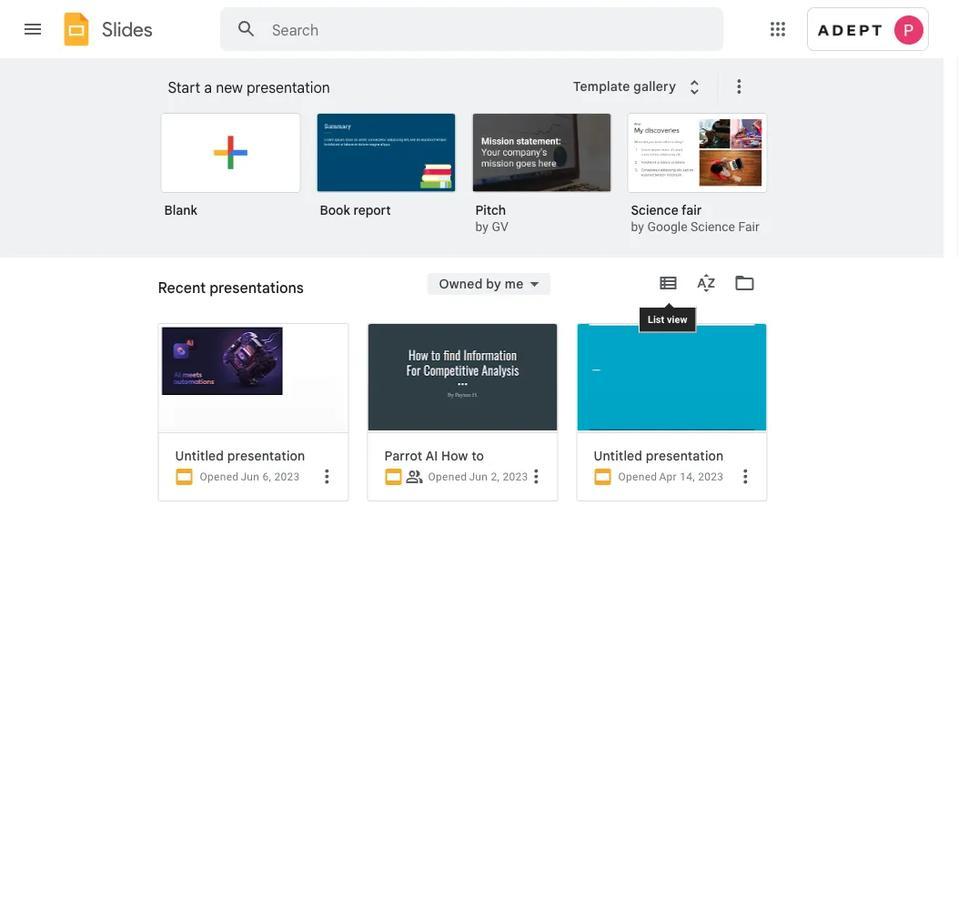 Task type: locate. For each thing, give the bounding box(es) containing it.
pitch option
[[472, 113, 612, 237]]

jun inside parrot ai how to option
[[469, 471, 488, 483]]

untitled presentation google slides element
[[175, 448, 341, 464], [594, 448, 760, 464]]

2 opened from the left
[[428, 471, 467, 483]]

2 untitled presentation google slides element from the left
[[594, 448, 760, 464]]

untitled presentation option
[[158, 323, 349, 920], [577, 323, 768, 920]]

untitled presentation google slides element for jun
[[175, 448, 341, 464]]

3 opened from the left
[[618, 471, 658, 483]]

2023 for opened apr 14, 2023
[[698, 471, 724, 483]]

opened inside parrot ai how to option
[[428, 471, 467, 483]]

untitled presentation google slides element up opened apr 14, 2023
[[594, 448, 760, 464]]

2 jun from the left
[[469, 471, 488, 483]]

1 horizontal spatial untitled
[[594, 448, 643, 464]]

by inside popup button
[[486, 276, 502, 292]]

by inside pitch by gv
[[476, 219, 489, 234]]

2 horizontal spatial 2023
[[698, 471, 724, 483]]

gallery
[[634, 78, 677, 94]]

by left me
[[486, 276, 502, 292]]

untitled presentation up opened jun 6, 2023
[[175, 448, 305, 464]]

untitled presentation for apr 14, 2023
[[594, 448, 724, 464]]

1 untitled presentation from the left
[[175, 448, 305, 464]]

2023 right 14,
[[698, 471, 724, 483]]

main menu image
[[22, 18, 44, 40]]

1 2023 from the left
[[274, 471, 300, 483]]

0 vertical spatial science
[[631, 202, 679, 218]]

1 jun from the left
[[241, 471, 260, 483]]

opened jun 6, 2023
[[200, 471, 300, 483]]

1 untitled presentation google slides element from the left
[[175, 448, 341, 464]]

opened left apr
[[618, 471, 658, 483]]

2 untitled presentation from the left
[[594, 448, 724, 464]]

start a new presentation heading
[[168, 58, 562, 117]]

presentation right new
[[247, 78, 330, 96]]

by
[[476, 219, 489, 234], [631, 219, 644, 234], [486, 276, 502, 292]]

jun
[[241, 471, 260, 483], [469, 471, 488, 483]]

presentations inside heading
[[210, 279, 304, 297]]

science down 'fair'
[[691, 219, 735, 234]]

0 horizontal spatial untitled presentation
[[175, 448, 305, 464]]

book
[[320, 202, 350, 218]]

ai
[[426, 448, 438, 464]]

opened left 6,
[[200, 471, 239, 483]]

1 horizontal spatial science
[[691, 219, 735, 234]]

2,
[[491, 471, 500, 483]]

untitled up opened apr 14, 2023
[[594, 448, 643, 464]]

0 horizontal spatial untitled presentation google slides element
[[175, 448, 341, 464]]

untitled for opened apr 14, 2023
[[594, 448, 643, 464]]

jun for jun 2, 2023
[[469, 471, 488, 483]]

untitled presentation
[[175, 448, 305, 464], [594, 448, 724, 464]]

1 untitled from the left
[[175, 448, 224, 464]]

1 recent from the top
[[158, 279, 206, 297]]

2023 inside parrot ai how to option
[[503, 471, 528, 483]]

jun left 6,
[[241, 471, 260, 483]]

opened down how
[[428, 471, 467, 483]]

0 horizontal spatial opened
[[200, 471, 239, 483]]

start
[[168, 78, 200, 96]]

owned by me button
[[427, 273, 551, 295]]

0 horizontal spatial jun
[[241, 471, 260, 483]]

jun for jun 6, 2023
[[241, 471, 260, 483]]

untitled
[[175, 448, 224, 464], [594, 448, 643, 464]]

1 horizontal spatial 2023
[[503, 471, 528, 483]]

presentations
[[210, 279, 304, 297], [203, 286, 286, 302]]

book report
[[320, 202, 391, 218]]

recent presentations heading
[[158, 258, 304, 316]]

presentation up 6,
[[227, 448, 305, 464]]

fair
[[682, 202, 702, 218]]

presentation up 14,
[[646, 448, 724, 464]]

1 horizontal spatial jun
[[469, 471, 488, 483]]

how
[[442, 448, 468, 464]]

google science fair link
[[647, 219, 760, 234]]

2 recent from the top
[[158, 286, 200, 302]]

parrot ai how to option
[[358, 0, 558, 920]]

2023
[[274, 471, 300, 483], [503, 471, 528, 483], [698, 471, 724, 483]]

0 horizontal spatial untitled
[[175, 448, 224, 464]]

by left gv link
[[476, 219, 489, 234]]

untitled presentation google slides element up opened jun 6, 2023
[[175, 448, 341, 464]]

report
[[354, 202, 391, 218]]

list box containing blank
[[161, 109, 789, 258]]

recent presentations
[[158, 279, 304, 297], [158, 286, 286, 302]]

owned by me
[[439, 276, 524, 292]]

list box
[[161, 109, 789, 258]]

by left the google
[[631, 219, 644, 234]]

last opened by me jun 6, 2023 element
[[241, 471, 300, 483]]

science
[[631, 202, 679, 218], [691, 219, 735, 234]]

untitled up opened jun 6, 2023
[[175, 448, 224, 464]]

last opened by me jun 2, 2023 element
[[469, 471, 528, 483]]

None search field
[[220, 7, 724, 51]]

3 2023 from the left
[[698, 471, 724, 483]]

untitled presentation up apr
[[594, 448, 724, 464]]

2 2023 from the left
[[503, 471, 528, 483]]

1 opened from the left
[[200, 471, 239, 483]]

presentation
[[247, 78, 330, 96], [227, 448, 305, 464], [646, 448, 724, 464]]

1 horizontal spatial untitled presentation option
[[577, 323, 768, 920]]

1 horizontal spatial opened
[[428, 471, 467, 483]]

by for pitch by gv
[[476, 219, 489, 234]]

0 horizontal spatial untitled presentation option
[[158, 323, 349, 920]]

blank option
[[161, 113, 301, 231]]

2 untitled presentation option from the left
[[577, 323, 768, 920]]

pitch
[[476, 202, 506, 218]]

0 horizontal spatial 2023
[[274, 471, 300, 483]]

recent
[[158, 279, 206, 297], [158, 286, 200, 302]]

jun left 2,
[[469, 471, 488, 483]]

2023 right 2,
[[503, 471, 528, 483]]

2 horizontal spatial opened
[[618, 471, 658, 483]]

opened
[[200, 471, 239, 483], [428, 471, 467, 483], [618, 471, 658, 483]]

0 horizontal spatial science
[[631, 202, 679, 218]]

2 untitled from the left
[[594, 448, 643, 464]]

recent presentations list box
[[158, 0, 786, 920]]

1 horizontal spatial untitled presentation google slides element
[[594, 448, 760, 464]]

6,
[[263, 471, 271, 483]]

2 recent presentations from the top
[[158, 286, 286, 302]]

science up the google
[[631, 202, 679, 218]]

1 horizontal spatial untitled presentation
[[594, 448, 724, 464]]

2023 right 6,
[[274, 471, 300, 483]]

by inside science fair by google science fair
[[631, 219, 644, 234]]



Task type: vqa. For each thing, say whether or not it's contained in the screenshot.
2nd Recent
yes



Task type: describe. For each thing, give the bounding box(es) containing it.
owned
[[439, 276, 483, 292]]

parrot ai how to google slides element
[[385, 448, 550, 464]]

pitch by gv
[[476, 202, 509, 234]]

science fair by google science fair
[[631, 202, 760, 234]]

slides link
[[58, 11, 153, 51]]

1 recent presentations from the top
[[158, 279, 304, 297]]

last opened by me apr 14, 2023 element
[[659, 471, 724, 483]]

more actions. image
[[725, 76, 750, 97]]

start a new presentation
[[168, 78, 330, 96]]

opened for opened apr 14, 2023
[[618, 471, 658, 483]]

a
[[204, 78, 212, 96]]

science fair option
[[628, 113, 768, 237]]

fair
[[739, 219, 760, 234]]

Search bar text field
[[272, 21, 678, 39]]

gv link
[[492, 219, 509, 234]]

2023 for opened jun 2, 2023
[[503, 471, 528, 483]]

opened for opened jun 2, 2023
[[428, 471, 467, 483]]

template gallery button
[[562, 70, 717, 103]]

template gallery
[[573, 78, 677, 94]]

2023 for opened jun 6, 2023
[[274, 471, 300, 483]]

parrot ai how to
[[385, 448, 484, 464]]

google
[[647, 219, 688, 234]]

book report option
[[316, 113, 456, 231]]

by for owned by me
[[486, 276, 502, 292]]

to
[[472, 448, 484, 464]]

opened apr 14, 2023
[[618, 471, 724, 483]]

opened jun 2, 2023
[[428, 471, 528, 483]]

untitled for opened jun 6, 2023
[[175, 448, 224, 464]]

untitled presentation google slides element for apr
[[594, 448, 760, 464]]

me
[[505, 276, 524, 292]]

template
[[573, 78, 630, 94]]

presentation for opened jun 6, 2023
[[227, 448, 305, 464]]

presentation inside heading
[[247, 78, 330, 96]]

new
[[216, 78, 243, 96]]

untitled presentation for jun 6, 2023
[[175, 448, 305, 464]]

1 vertical spatial science
[[691, 219, 735, 234]]

1 untitled presentation option from the left
[[158, 323, 349, 920]]

recent inside heading
[[158, 279, 206, 297]]

parrot
[[385, 448, 423, 464]]

presentation for opened apr 14, 2023
[[646, 448, 724, 464]]

search image
[[228, 11, 265, 47]]

opened for opened jun 6, 2023
[[200, 471, 239, 483]]

blank
[[164, 202, 197, 218]]

sort options image
[[696, 298, 699, 314]]

apr
[[659, 471, 677, 483]]

14,
[[680, 471, 695, 483]]

gv
[[492, 219, 509, 234]]

slides
[[102, 17, 153, 41]]



